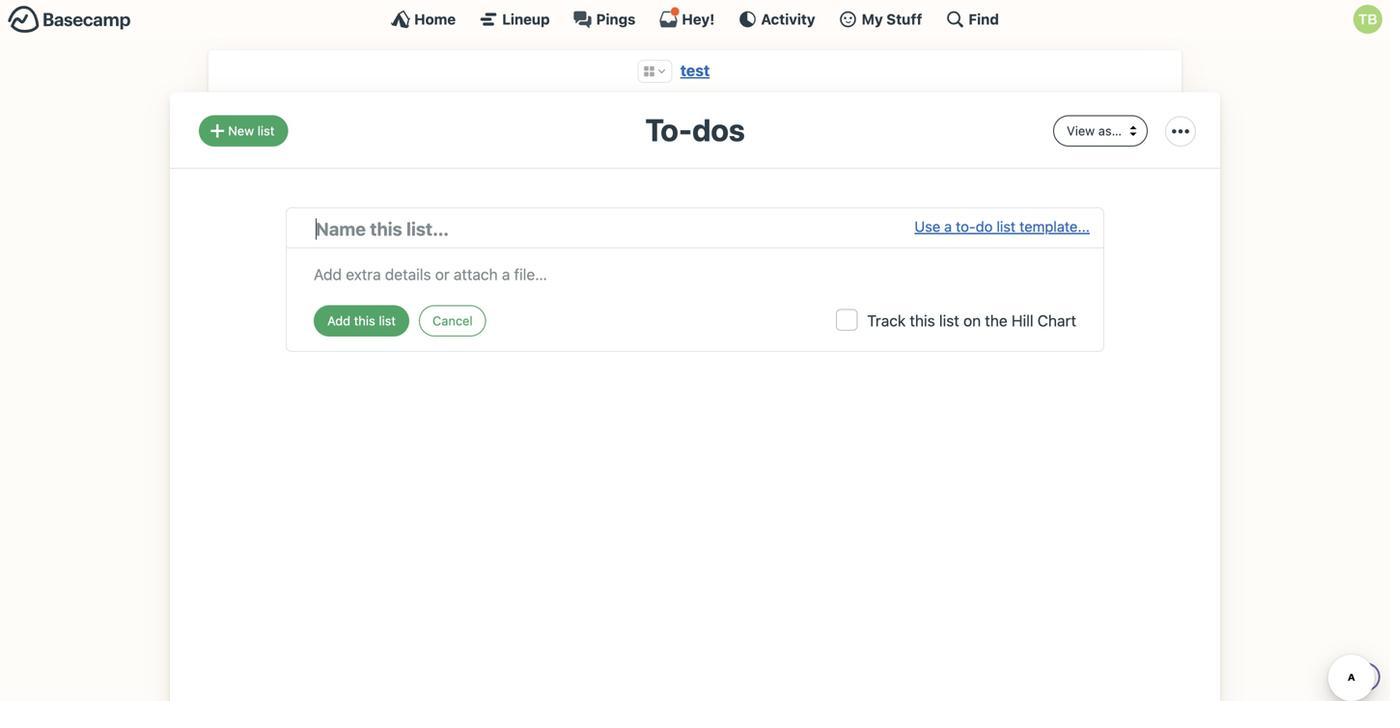 Task type: describe. For each thing, give the bounding box(es) containing it.
find
[[969, 11, 999, 28]]

new list link
[[199, 115, 288, 147]]

lineup link
[[479, 10, 550, 29]]

as…
[[1098, 124, 1122, 138]]

template...
[[1020, 218, 1090, 235]]

0 vertical spatial list
[[258, 124, 275, 138]]

main element
[[0, 0, 1390, 38]]

hey! button
[[659, 7, 715, 29]]

2 vertical spatial list
[[939, 312, 959, 330]]

test
[[680, 61, 710, 80]]

home link
[[391, 10, 456, 29]]

pings button
[[573, 10, 636, 29]]

my stuff
[[862, 11, 922, 28]]

home
[[414, 11, 456, 28]]

do
[[976, 218, 993, 235]]

use a to-do list template... link
[[915, 216, 1090, 243]]

my stuff button
[[839, 10, 922, 29]]

cancel button
[[419, 305, 486, 337]]

my
[[862, 11, 883, 28]]

to-
[[956, 218, 976, 235]]

tim burton image
[[1354, 5, 1383, 34]]

this
[[910, 312, 935, 330]]

stuff
[[887, 11, 922, 28]]



Task type: locate. For each thing, give the bounding box(es) containing it.
hey!
[[682, 11, 715, 28]]

use a to-do list template...
[[915, 218, 1090, 235]]

None text field
[[314, 258, 1076, 286]]

test link
[[680, 61, 710, 80]]

to-dos
[[645, 111, 745, 148]]

lineup
[[502, 11, 550, 28]]

cancel
[[433, 314, 473, 328]]

list right do
[[997, 218, 1016, 235]]

new
[[228, 124, 254, 138]]

list
[[258, 124, 275, 138], [997, 218, 1016, 235], [939, 312, 959, 330]]

dos
[[692, 111, 745, 148]]

list right "new"
[[258, 124, 275, 138]]

activity link
[[738, 10, 815, 29]]

list left on at the right top of page
[[939, 312, 959, 330]]

on
[[964, 312, 981, 330]]

to-
[[645, 111, 692, 148]]

1 horizontal spatial list
[[939, 312, 959, 330]]

the
[[985, 312, 1008, 330]]

view as…
[[1067, 124, 1122, 138]]

new list
[[228, 124, 275, 138]]

switch accounts image
[[8, 5, 131, 35]]

1 vertical spatial list
[[997, 218, 1016, 235]]

0 horizontal spatial list
[[258, 124, 275, 138]]

a
[[944, 218, 952, 235]]

2 horizontal spatial list
[[997, 218, 1016, 235]]

activity
[[761, 11, 815, 28]]

None submit
[[314, 305, 409, 337]]

pings
[[596, 11, 636, 28]]

Name this list… text field
[[316, 216, 915, 243]]

use
[[915, 218, 941, 235]]

hill chart
[[1012, 312, 1076, 330]]

track this list on the hill chart
[[867, 312, 1076, 330]]

track
[[867, 312, 906, 330]]

view as… button
[[1053, 115, 1148, 147]]

find button
[[946, 10, 999, 29]]

view
[[1067, 124, 1095, 138]]



Task type: vqa. For each thing, say whether or not it's contained in the screenshot.
1st Sat from left
no



